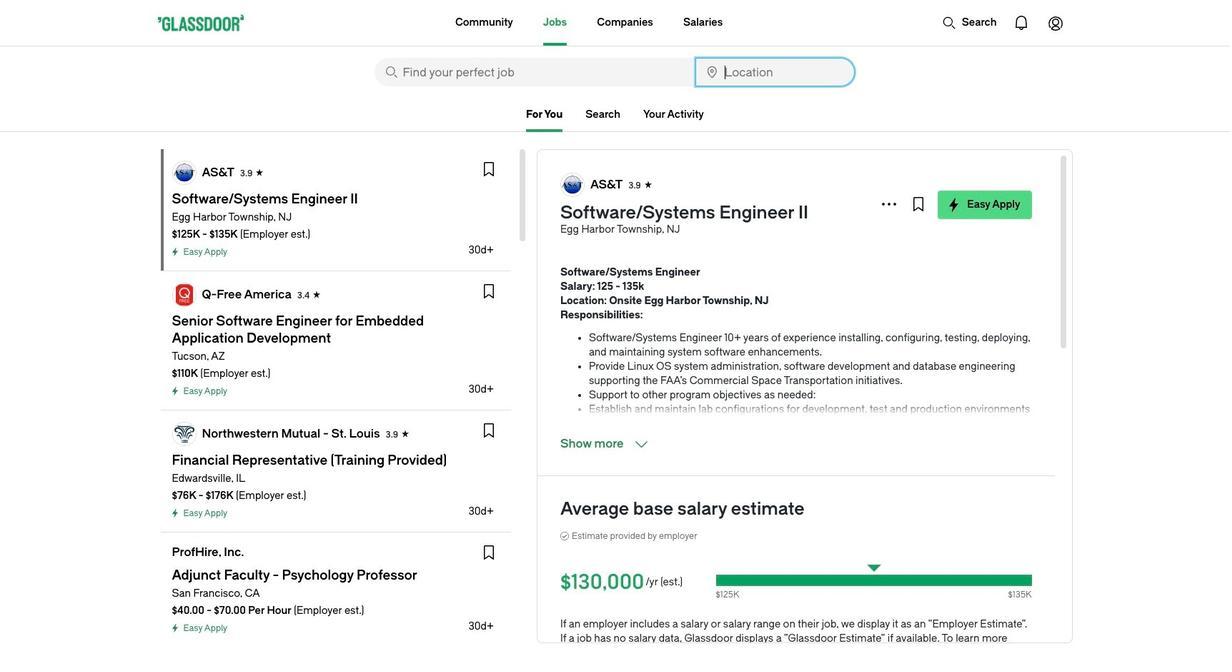 Task type: vqa. For each thing, say whether or not it's contained in the screenshot.
ABOUT at the bottom of the page
no



Task type: describe. For each thing, give the bounding box(es) containing it.
Search location field
[[696, 58, 855, 87]]

1 horizontal spatial as&t logo image
[[561, 174, 584, 197]]

as&t logo image inside jobs list element
[[173, 162, 196, 184]]

q-free america logo image
[[173, 284, 196, 307]]

1 horizontal spatial lottie animation container image
[[1004, 6, 1038, 40]]



Task type: locate. For each thing, give the bounding box(es) containing it.
none field search keyword
[[374, 58, 694, 87]]

1 horizontal spatial none field
[[696, 58, 855, 87]]

1 none field from the left
[[374, 58, 694, 87]]

0 horizontal spatial lottie animation container image
[[942, 16, 956, 30]]

Search keyword field
[[374, 58, 694, 87]]

none field search location
[[696, 58, 855, 87]]

lottie animation container image
[[1004, 6, 1038, 40], [942, 16, 956, 30]]

0 horizontal spatial none field
[[374, 58, 694, 87]]

0 horizontal spatial as&t logo image
[[173, 162, 196, 184]]

as&t logo image
[[173, 162, 196, 184], [561, 174, 584, 197]]

northwestern mutual - st. louis logo image
[[173, 423, 196, 446]]

2 none field from the left
[[696, 58, 855, 87]]

lottie animation container image
[[398, 0, 456, 44], [398, 0, 456, 44], [1004, 6, 1038, 40], [1038, 6, 1073, 40], [1038, 6, 1073, 40], [942, 16, 956, 30]]

jobs list element
[[160, 149, 511, 672]]

None field
[[374, 58, 694, 87], [696, 58, 855, 87]]



